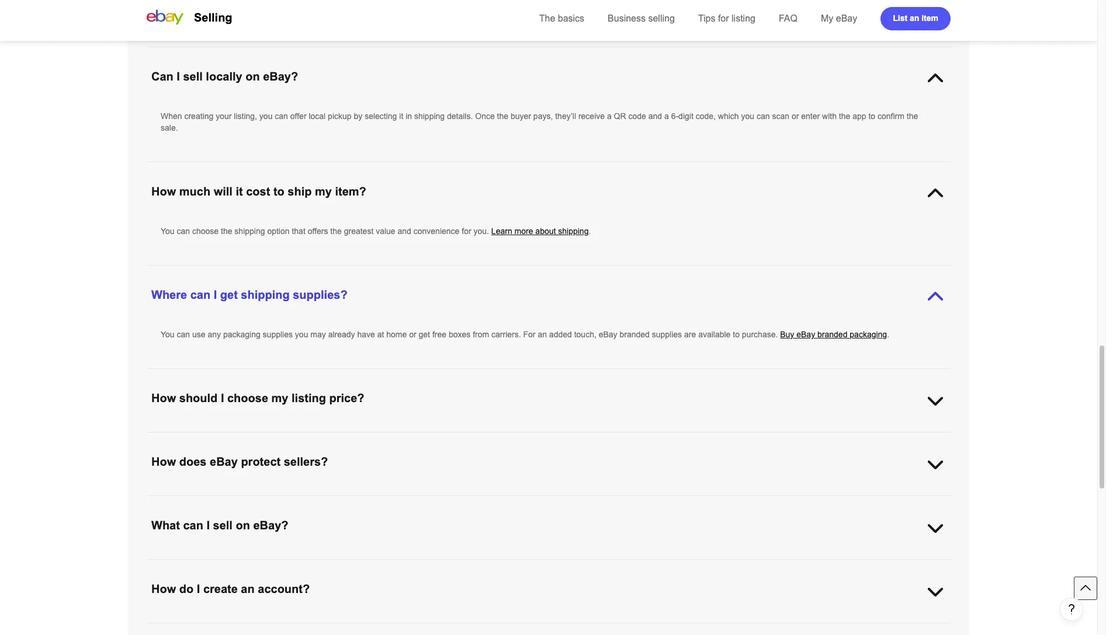 Task type: locate. For each thing, give the bounding box(es) containing it.
0 horizontal spatial receive
[[578, 112, 605, 121]]

and
[[648, 112, 662, 121], [398, 227, 411, 236]]

sell left it—auction at the right of the page
[[742, 434, 755, 443]]

when
[[161, 112, 182, 121], [443, 497, 464, 507]]

buyer
[[511, 112, 531, 121]]

buy left it
[[808, 434, 822, 443]]

basics
[[558, 13, 584, 23]]

for right carriers.
[[523, 330, 536, 340]]

and right 'value'
[[398, 227, 411, 236]]

1 horizontal spatial from
[[473, 330, 489, 340]]

ebay? for can i sell locally on ebay?
[[263, 70, 298, 83]]

0 vertical spatial sell
[[183, 70, 203, 83]]

2 horizontal spatial it
[[504, 0, 508, 6]]

get right home at bottom left
[[419, 330, 430, 340]]

i up any
[[214, 289, 217, 302]]

1 vertical spatial local
[[309, 112, 326, 121]]

1 vertical spatial about
[[614, 497, 635, 507]]

1 horizontal spatial are
[[684, 330, 696, 340]]

1 branded from the left
[[620, 330, 650, 340]]

the
[[539, 13, 555, 23]]

0 vertical spatial offer
[[612, 0, 628, 6]]

on right "based"
[[419, 434, 428, 443]]

1 horizontal spatial for
[[523, 330, 536, 340]]

for
[[523, 330, 536, 340], [161, 434, 173, 443]]

local up "labels."
[[537, 0, 554, 6]]

pickup.
[[711, 0, 737, 6]]

sellers?
[[284, 456, 328, 469]]

0 horizontal spatial choose
[[192, 227, 219, 236]]

an left added
[[538, 330, 547, 340]]

that left the things
[[218, 497, 232, 507]]

1 horizontal spatial item
[[922, 13, 938, 22]]

how for how do i create an account?
[[151, 583, 176, 596]]

0 horizontal spatial item
[[603, 434, 618, 443]]

2 you from the top
[[161, 330, 175, 340]]

what can i sell on ebay?
[[151, 519, 288, 532]]

ebay right touch,
[[599, 330, 617, 340]]

it right the will
[[236, 185, 243, 198]]

learn right back.
[[570, 497, 591, 507]]

choose up don't
[[329, 0, 355, 6]]

buy right purchase.
[[780, 330, 794, 340]]

1 vertical spatial my
[[271, 392, 288, 405]]

0 horizontal spatial from
[[193, 8, 210, 18]]

the down the will
[[221, 227, 232, 236]]

0 vertical spatial choose
[[329, 0, 355, 6]]

will
[[214, 185, 233, 198]]

with inside when creating your listing, you can offer local pickup by selecting it in shipping details. once the buyer pays, they'll receive a qr code and a 6-digit code, which you can scan or enter with the app to confirm the sale.
[[822, 112, 837, 121]]

2 vertical spatial choose
[[227, 392, 268, 405]]

2 horizontal spatial from
[[667, 0, 683, 6]]

1 you from the top
[[161, 227, 175, 236]]

for most items, we can provide a price recommendation for you based on recently sold, similar items. how you price your item can depend on how you prefer to sell it—auction or buy it now. choose a lower starting price for auctions to create more interest.
[[161, 434, 909, 455]]

make
[[481, 0, 501, 6]]

2 vertical spatial more
[[593, 497, 612, 507]]

my right ship
[[315, 185, 332, 198]]

0 horizontal spatial learn
[[491, 227, 512, 236]]

business selling
[[608, 13, 675, 23]]

0 vertical spatial local
[[537, 0, 554, 6]]

details.
[[447, 112, 473, 121]]

selling
[[194, 11, 232, 24]]

1 vertical spatial buy
[[808, 434, 822, 443]]

receive up 'list'
[[880, 0, 906, 6]]

a right as
[[412, 497, 417, 507]]

it—auction
[[757, 434, 796, 443]]

recommendation
[[303, 434, 364, 443]]

1 vertical spatial learn
[[570, 497, 591, 507]]

sell
[[183, 70, 203, 83], [742, 434, 755, 443], [213, 519, 233, 532]]

you
[[298, 0, 311, 6], [313, 8, 327, 18], [259, 112, 273, 121], [741, 112, 754, 121], [295, 330, 308, 340], [378, 434, 392, 443], [549, 434, 562, 443], [694, 434, 707, 443]]

1 horizontal spatial free
[[631, 0, 645, 6]]

you right items.
[[549, 434, 562, 443]]

sell down "understand"
[[213, 519, 233, 532]]

0 horizontal spatial get
[[220, 289, 238, 302]]

a left 'preferred'
[[358, 0, 362, 6]]

ship
[[288, 185, 312, 198]]

you left "based"
[[378, 434, 392, 443]]

create inside for most items, we can provide a price recommendation for you based on recently sold, similar items. how you price your item can depend on how you prefer to sell it—auction or buy it now. choose a lower starting price for auctions to create more interest.
[[263, 445, 286, 455]]

codes
[[466, 8, 488, 18]]

also
[[416, 8, 431, 18]]

choose inside ebay provides recommendations, but you can choose a preferred shipping carrier. can't make it to your local dropoff? some offer free "ship from home" pickup. print your shipping labels with ebay to receive a discount from the carriers we work with. if you don't have a printer, we also offer qr codes for ebay labels.
[[329, 0, 355, 6]]

0 vertical spatial you
[[161, 227, 175, 236]]

are left out
[[319, 497, 331, 507]]

price
[[283, 434, 301, 443], [564, 434, 582, 443], [190, 445, 208, 455]]

how for how much will it cost to ship my item?
[[151, 185, 176, 198]]

supplies?
[[293, 289, 347, 302]]

1 vertical spatial .
[[887, 330, 889, 340]]

0 vertical spatial qr
[[452, 8, 464, 18]]

0 horizontal spatial offer
[[290, 112, 307, 121]]

your right print
[[758, 0, 774, 6]]

it left in
[[399, 112, 403, 121]]

offers
[[308, 227, 328, 236]]

i down "understand"
[[207, 519, 210, 532]]

already
[[328, 330, 355, 340]]

0 horizontal spatial packaging
[[223, 330, 260, 340]]

qr inside when creating your listing, you can offer local pickup by selecting it in shipping details. once the buyer pays, they'll receive a qr code and a 6-digit code, which you can scan or enter with the app to confirm the sale.
[[614, 112, 626, 121]]

an right 'list'
[[910, 13, 919, 22]]

how left the much
[[151, 185, 176, 198]]

price up does at the left
[[190, 445, 208, 455]]

2 vertical spatial have
[[510, 497, 528, 507]]

how left should
[[151, 392, 176, 405]]

receive inside ebay provides recommendations, but you can choose a preferred shipping carrier. can't make it to your local dropoff? some offer free "ship from home" pickup. print your shipping labels with ebay to receive a discount from the carriers we work with. if you don't have a printer, we also offer qr codes for ebay labels.
[[880, 0, 906, 6]]

have inside ebay provides recommendations, but you can choose a preferred shipping carrier. can't make it to your local dropoff? some offer free "ship from home" pickup. print your shipping labels with ebay to receive a discount from the carriers we work with. if you don't have a printer, we also offer qr codes for ebay labels.
[[349, 8, 367, 18]]

you right if
[[313, 8, 327, 18]]

0 vertical spatial ebay?
[[263, 70, 298, 83]]

or inside for most items, we can provide a price recommendation for you based on recently sold, similar items. how you price your item can depend on how you prefer to sell it—auction or buy it now. choose a lower starting price for auctions to create more interest.
[[799, 434, 806, 443]]

scan
[[772, 112, 789, 121]]

item left 'depend'
[[603, 434, 618, 443]]

1 horizontal spatial offer
[[433, 8, 449, 18]]

that right happen
[[303, 497, 317, 507]]

1 horizontal spatial price
[[283, 434, 301, 443]]

the inside ebay provides recommendations, but you can choose a preferred shipping carrier. can't make it to your local dropoff? some offer free "ship from home" pickup. print your shipping labels with ebay to receive a discount from the carriers we work with. if you don't have a printer, we also offer qr codes for ebay labels.
[[212, 8, 223, 18]]

1 vertical spatial and
[[398, 227, 411, 236]]

i
[[177, 70, 180, 83], [214, 289, 217, 302], [221, 392, 224, 405], [207, 519, 210, 532], [197, 583, 200, 596]]

your left listing,
[[216, 112, 232, 121]]

1 horizontal spatial my
[[315, 185, 332, 198]]

2 vertical spatial an
[[241, 583, 255, 596]]

0 vertical spatial listing
[[732, 13, 756, 23]]

can
[[313, 0, 327, 6], [275, 112, 288, 121], [757, 112, 770, 121], [177, 227, 190, 236], [190, 289, 210, 302], [177, 330, 190, 340], [232, 434, 245, 443], [620, 434, 634, 443], [258, 497, 272, 507], [183, 519, 203, 532]]

price up sellers?
[[283, 434, 301, 443]]

you can choose the shipping option that offers the greatest value and convenience for you. learn more about shipping .
[[161, 227, 591, 236]]

with
[[833, 0, 847, 6], [822, 112, 837, 121]]

to inside when creating your listing, you can offer local pickup by selecting it in shipping details. once the buyer pays, they'll receive a qr code and a 6-digit code, which you can scan or enter with the app to confirm the sale.
[[869, 112, 875, 121]]

shipping inside when creating your listing, you can offer local pickup by selecting it in shipping details. once the buyer pays, they'll receive a qr code and a 6-digit code, which you can scan or enter with the app to confirm the sale.
[[414, 112, 445, 121]]

from right the boxes
[[473, 330, 489, 340]]

offer down carrier. at top
[[433, 8, 449, 18]]

1 horizontal spatial an
[[538, 330, 547, 340]]

my up provide
[[271, 392, 288, 405]]

and right 'code'
[[648, 112, 662, 121]]

how down starting
[[151, 456, 176, 469]]

1 vertical spatial sell
[[742, 434, 755, 443]]

0 vertical spatial or
[[792, 112, 799, 121]]

item inside for most items, we can provide a price recommendation for you based on recently sold, similar items. how you price your item can depend on how you prefer to sell it—auction or buy it now. choose a lower starting price for auctions to create more interest.
[[603, 434, 618, 443]]

from
[[667, 0, 683, 6], [193, 8, 210, 18], [473, 330, 489, 340]]

1 horizontal spatial local
[[537, 0, 554, 6]]

for down make
[[490, 8, 500, 18]]

create down provide
[[263, 445, 286, 455]]

2 supplies from the left
[[652, 330, 682, 340]]

the right confirm
[[907, 112, 918, 121]]

can down "understand"
[[183, 519, 203, 532]]

can right where
[[190, 289, 210, 302]]

1 horizontal spatial more
[[515, 227, 533, 236]]

0 horizontal spatial and
[[398, 227, 411, 236]]

an left account?
[[241, 583, 255, 596]]

1 horizontal spatial qr
[[614, 112, 626, 121]]

more inside for most items, we can provide a price recommendation for you based on recently sold, similar items. how you price your item can depend on how you prefer to sell it—auction or buy it now. choose a lower starting price for auctions to create more interest.
[[288, 445, 307, 455]]

can i sell locally on ebay?
[[151, 70, 298, 83]]

items,
[[195, 434, 217, 443]]

or inside when creating your listing, you can offer local pickup by selecting it in shipping details. once the buyer pays, they'll receive a qr code and a 6-digit code, which you can scan or enter with the app to confirm the sale.
[[792, 112, 799, 121]]

about
[[535, 227, 556, 236], [614, 497, 635, 507]]

your
[[519, 0, 535, 6], [758, 0, 774, 6], [216, 112, 232, 121], [584, 434, 600, 443], [356, 497, 372, 507], [530, 497, 546, 507]]

your up "labels."
[[519, 0, 535, 6]]

for down pickup.
[[718, 13, 729, 23]]

the
[[212, 8, 223, 18], [497, 112, 508, 121], [839, 112, 850, 121], [907, 112, 918, 121], [221, 227, 232, 236], [330, 227, 342, 236]]

6-
[[671, 112, 678, 121]]

can inside ebay provides recommendations, but you can choose a preferred shipping carrier. can't make it to your local dropoff? some offer free "ship from home" pickup. print your shipping labels with ebay to receive a discount from the carriers we work with. if you don't have a printer, we also offer qr codes for ebay labels.
[[313, 0, 327, 6]]

qr inside ebay provides recommendations, but you can choose a preferred shipping carrier. can't make it to your local dropoff? some offer free "ship from home" pickup. print your shipping labels with ebay to receive a discount from the carriers we work with. if you don't have a printer, we also offer qr codes for ebay labels.
[[452, 8, 464, 18]]

0 vertical spatial item
[[922, 13, 938, 22]]

2 branded from the left
[[818, 330, 848, 340]]

0 horizontal spatial when
[[161, 112, 182, 121]]

listing
[[732, 13, 756, 23], [292, 392, 326, 405]]

how for how does ebay protect sellers?
[[151, 456, 176, 469]]

we
[[161, 497, 173, 507]]

0 vertical spatial when
[[161, 112, 182, 121]]

price?
[[329, 392, 364, 405]]

0 vertical spatial free
[[631, 0, 645, 6]]

protection
[[659, 497, 695, 507]]

item right 'list'
[[922, 13, 938, 22]]

sell inside for most items, we can provide a price recommendation for you based on recently sold, similar items. how you price your item can depend on how you prefer to sell it—auction or buy it now. choose a lower starting price for auctions to create more interest.
[[742, 434, 755, 443]]

1 horizontal spatial supplies
[[652, 330, 682, 340]]

your inside for most items, we can provide a price recommendation for you based on recently sold, similar items. how you price your item can depend on how you prefer to sell it—auction or buy it now. choose a lower starting price for auctions to create more interest.
[[584, 434, 600, 443]]

1 vertical spatial you
[[161, 330, 175, 340]]

you for where
[[161, 330, 175, 340]]

0 vertical spatial receive
[[880, 0, 906, 6]]

and inside when creating your listing, you can offer local pickup by selecting it in shipping details. once the buyer pays, they'll receive a qr code and a 6-digit code, which you can scan or enter with the app to confirm the sale.
[[648, 112, 662, 121]]

free inside ebay provides recommendations, but you can choose a preferred shipping carrier. can't make it to your local dropoff? some offer free "ship from home" pickup. print your shipping labels with ebay to receive a discount from the carriers we work with. if you don't have a printer, we also offer qr codes for ebay labels.
[[631, 0, 645, 6]]

from right "ship
[[667, 0, 683, 6]]

0 horizontal spatial branded
[[620, 330, 650, 340]]

buy
[[780, 330, 794, 340], [808, 434, 822, 443]]

ebay?
[[263, 70, 298, 83], [253, 519, 288, 532]]

much
[[179, 185, 210, 198]]

that left offers
[[292, 227, 305, 236]]

added
[[549, 330, 572, 340]]

it
[[504, 0, 508, 6], [399, 112, 403, 121], [236, 185, 243, 198]]

can right the but
[[313, 0, 327, 6]]

when up sale.
[[161, 112, 182, 121]]

1 vertical spatial free
[[432, 330, 446, 340]]

0 horizontal spatial for
[[161, 434, 173, 443]]

1 vertical spatial when
[[443, 497, 464, 507]]

1 horizontal spatial and
[[648, 112, 662, 121]]

you right listing,
[[259, 112, 273, 121]]

more
[[515, 227, 533, 236], [288, 445, 307, 455], [593, 497, 612, 507]]

provide
[[248, 434, 274, 443]]

2 horizontal spatial an
[[910, 13, 919, 22]]

with.
[[288, 8, 304, 18]]

2 horizontal spatial choose
[[329, 0, 355, 6]]

what
[[151, 519, 180, 532]]

listing left price?
[[292, 392, 326, 405]]

0 vertical spatial create
[[263, 445, 286, 455]]

qr down can't
[[452, 8, 464, 18]]

free up business selling link
[[631, 0, 645, 6]]

how left do
[[151, 583, 176, 596]]

when inside when creating your listing, you can offer local pickup by selecting it in shipping details. once the buyer pays, they'll receive a qr code and a 6-digit code, which you can scan or enter with the app to confirm the sale.
[[161, 112, 182, 121]]

1 vertical spatial more
[[288, 445, 307, 455]]

ebay? down happen
[[253, 519, 288, 532]]

buy ebay branded packaging link
[[780, 330, 887, 340]]

an
[[910, 13, 919, 22], [538, 330, 547, 340], [241, 583, 255, 596]]

1 horizontal spatial buy
[[808, 434, 822, 443]]

price right items.
[[564, 434, 582, 443]]

locally
[[206, 70, 242, 83]]

how inside for most items, we can provide a price recommendation for you based on recently sold, similar items. how you price your item can depend on how you prefer to sell it—auction or buy it now. choose a lower starting price for auctions to create more interest.
[[530, 434, 547, 443]]

more left the seller
[[593, 497, 612, 507]]

with inside ebay provides recommendations, but you can choose a preferred shipping carrier. can't make it to your local dropoff? some offer free "ship from home" pickup. print your shipping labels with ebay to receive a discount from the carriers we work with. if you don't have a printer, we also offer qr codes for ebay labels.
[[833, 0, 847, 6]]

with right 'enter'
[[822, 112, 837, 121]]

you right which
[[741, 112, 754, 121]]

with up my ebay link
[[833, 0, 847, 6]]

0 horizontal spatial price
[[190, 445, 208, 455]]

1 horizontal spatial about
[[614, 497, 635, 507]]

how right items.
[[530, 434, 547, 443]]

1 vertical spatial it
[[399, 112, 403, 121]]

1 horizontal spatial .
[[695, 497, 697, 507]]

when creating your listing, you can offer local pickup by selecting it in shipping details. once the buyer pays, they'll receive a qr code and a 6-digit code, which you can scan or enter with the app to confirm the sale.
[[161, 112, 918, 133]]

sell right can
[[183, 70, 203, 83]]

0 vertical spatial it
[[504, 0, 508, 6]]

happen
[[274, 497, 301, 507]]

depend
[[636, 434, 663, 443]]

sold,
[[461, 434, 478, 443]]

1 horizontal spatial packaging
[[850, 330, 887, 340]]

work
[[268, 8, 285, 18]]

does
[[179, 456, 207, 469]]

1 vertical spatial create
[[203, 583, 238, 596]]

0 vertical spatial for
[[523, 330, 536, 340]]

for up starting
[[161, 434, 173, 443]]

1 vertical spatial ebay?
[[253, 519, 288, 532]]

1 vertical spatial listing
[[292, 392, 326, 405]]

1 vertical spatial with
[[822, 112, 837, 121]]

1 vertical spatial are
[[319, 497, 331, 507]]

2 vertical spatial offer
[[290, 112, 307, 121]]

1 horizontal spatial it
[[399, 112, 403, 121]]

for inside for most items, we can provide a price recommendation for you based on recently sold, similar items. how you price your item can depend on how you prefer to sell it—auction or buy it now. choose a lower starting price for auctions to create more interest.
[[161, 434, 173, 443]]

from down provides
[[193, 8, 210, 18]]

your inside when creating your listing, you can offer local pickup by selecting it in shipping details. once the buyer pays, they'll receive a qr code and a 6-digit code, which you can scan or enter with the app to confirm the sale.
[[216, 112, 232, 121]]

can
[[151, 70, 173, 83]]

i for get
[[214, 289, 217, 302]]

0 vertical spatial are
[[684, 330, 696, 340]]

my
[[821, 13, 833, 23]]

do,
[[484, 497, 495, 507]]

that for it
[[292, 227, 305, 236]]

0 horizontal spatial more
[[288, 445, 307, 455]]

learn right you.
[[491, 227, 512, 236]]

0 horizontal spatial .
[[589, 227, 591, 236]]

listing down print
[[732, 13, 756, 23]]

receive
[[880, 0, 906, 6], [578, 112, 605, 121]]

1 vertical spatial an
[[538, 330, 547, 340]]

ebay? right locally
[[263, 70, 298, 83]]

free
[[631, 0, 645, 6], [432, 330, 446, 340]]

item
[[922, 13, 938, 22], [603, 434, 618, 443]]

local left the pickup
[[309, 112, 326, 121]]

it right make
[[504, 0, 508, 6]]

carriers
[[226, 8, 253, 18]]

1 horizontal spatial sell
[[213, 519, 233, 532]]

0 vertical spatial about
[[535, 227, 556, 236]]



Task type: describe. For each thing, give the bounding box(es) containing it.
ebay down 'auctions'
[[210, 456, 238, 469]]

0 horizontal spatial listing
[[292, 392, 326, 405]]

starting
[[161, 445, 188, 455]]

you can use any packaging supplies you may already have at home or get free boxes from carriers. for an added touch, ebay branded supplies are available to purchase. buy ebay branded packaging .
[[161, 330, 889, 340]]

how much will it cost to ship my item?
[[151, 185, 366, 198]]

can left use
[[177, 330, 190, 340]]

any
[[208, 330, 221, 340]]

can down the much
[[177, 227, 190, 236]]

option
[[267, 227, 290, 236]]

things
[[234, 497, 256, 507]]

the basics
[[539, 13, 584, 23]]

0 horizontal spatial an
[[241, 583, 255, 596]]

may
[[310, 330, 326, 340]]

1 packaging from the left
[[223, 330, 260, 340]]

buy inside for most items, we can provide a price recommendation for you based on recently sold, similar items. how you price your item can depend on how you prefer to sell it—auction or buy it now. choose a lower starting price for auctions to create more interest.
[[808, 434, 822, 443]]

where can i get shipping supplies?
[[151, 289, 347, 302]]

0 horizontal spatial free
[[432, 330, 446, 340]]

0 horizontal spatial my
[[271, 392, 288, 405]]

for inside ebay provides recommendations, but you can choose a preferred shipping carrier. can't make it to your local dropoff? some offer free "ship from home" pickup. print your shipping labels with ebay to receive a discount from the carriers we work with. if you don't have a printer, we also offer qr codes for ebay labels.
[[490, 8, 500, 18]]

your right of
[[356, 497, 372, 507]]

0 vertical spatial learn
[[491, 227, 512, 236]]

2 vertical spatial sell
[[213, 519, 233, 532]]

ebay right my
[[836, 13, 857, 23]]

how should i choose my listing price?
[[151, 392, 364, 405]]

don't
[[329, 8, 347, 18]]

1 vertical spatial get
[[419, 330, 430, 340]]

use
[[192, 330, 205, 340]]

i for sell
[[207, 519, 210, 532]]

boxes
[[449, 330, 471, 340]]

2 horizontal spatial more
[[593, 497, 612, 507]]

you for how
[[161, 227, 175, 236]]

ebay up my ebay
[[850, 0, 868, 6]]

for left "based"
[[367, 434, 376, 443]]

do
[[179, 583, 194, 596]]

can left scan
[[757, 112, 770, 121]]

cost
[[246, 185, 270, 198]]

learn more about shipping link
[[491, 227, 589, 236]]

code
[[628, 112, 646, 121]]

carriers.
[[491, 330, 521, 340]]

on left 'how'
[[665, 434, 675, 443]]

the right offers
[[330, 227, 342, 236]]

selecting
[[365, 112, 397, 121]]

can up 'auctions'
[[232, 434, 245, 443]]

that for protect
[[303, 497, 317, 507]]

a right provide
[[277, 434, 281, 443]]

ebay right purchase.
[[797, 330, 815, 340]]

2 horizontal spatial offer
[[612, 0, 628, 6]]

should
[[179, 392, 218, 405]]

can left 'depend'
[[620, 434, 634, 443]]

2 vertical spatial from
[[473, 330, 489, 340]]

the left app
[[839, 112, 850, 121]]

1 horizontal spatial listing
[[732, 13, 756, 23]]

1 vertical spatial or
[[409, 330, 416, 340]]

ebay up discount at left
[[161, 0, 179, 6]]

similar
[[480, 434, 504, 443]]

seller
[[637, 497, 657, 507]]

confirm
[[878, 112, 905, 121]]

a up list an item
[[908, 0, 913, 6]]

1 vertical spatial have
[[357, 330, 375, 340]]

the basics link
[[539, 13, 584, 23]]

discount
[[161, 8, 191, 18]]

pickup
[[328, 112, 352, 121]]

convenience
[[414, 227, 460, 236]]

of
[[347, 497, 354, 507]]

back.
[[548, 497, 568, 507]]

we left also
[[403, 8, 414, 18]]

0 vertical spatial from
[[667, 0, 683, 6]]

out
[[333, 497, 345, 507]]

which
[[718, 112, 739, 121]]

how for how should i choose my listing price?
[[151, 392, 176, 405]]

faq
[[779, 13, 798, 23]]

listing,
[[234, 112, 257, 121]]

2 vertical spatial it
[[236, 185, 243, 198]]

a down 'preferred'
[[369, 8, 374, 18]]

they'll
[[555, 112, 576, 121]]

value
[[376, 227, 395, 236]]

the right once
[[497, 112, 508, 121]]

carrier.
[[433, 0, 458, 6]]

i for choose
[[221, 392, 224, 405]]

greatest
[[344, 227, 374, 236]]

you up if
[[298, 0, 311, 6]]

interest.
[[309, 445, 338, 455]]

ebay provides recommendations, but you can choose a preferred shipping carrier. can't make it to your local dropoff? some offer free "ship from home" pickup. print your shipping labels with ebay to receive a discount from the carriers we work with. if you don't have a printer, we also offer qr codes for ebay labels.
[[161, 0, 913, 18]]

your left back.
[[530, 497, 546, 507]]

0 vertical spatial get
[[220, 289, 238, 302]]

a left lower
[[882, 434, 887, 443]]

account?
[[258, 583, 310, 596]]

2 vertical spatial .
[[695, 497, 697, 507]]

receive inside when creating your listing, you can offer local pickup by selecting it in shipping details. once the buyer pays, they'll receive a qr code and a 6-digit code, which you can scan or enter with the app to confirm the sale.
[[578, 112, 605, 121]]

my ebay
[[821, 13, 857, 23]]

labels
[[809, 0, 831, 6]]

a left 6-
[[664, 112, 669, 121]]

2 packaging from the left
[[850, 330, 887, 340]]

0 vertical spatial more
[[515, 227, 533, 236]]

1 vertical spatial from
[[193, 8, 210, 18]]

recommendations,
[[215, 0, 282, 6]]

as
[[401, 497, 410, 507]]

how does ebay protect sellers?
[[151, 456, 328, 469]]

we inside for most items, we can provide a price recommendation for you based on recently sold, similar items. how you price your item can depend on how you prefer to sell it—auction or buy it now. choose a lower starting price for auctions to create more interest.
[[219, 434, 230, 443]]

2 horizontal spatial .
[[887, 330, 889, 340]]

in
[[406, 112, 412, 121]]

by
[[354, 112, 362, 121]]

list
[[893, 13, 908, 22]]

list an item
[[893, 13, 938, 22]]

seller.
[[419, 497, 440, 507]]

you.
[[474, 227, 489, 236]]

now.
[[831, 434, 850, 443]]

can't
[[460, 0, 479, 6]]

preferred
[[364, 0, 398, 6]]

i right can
[[177, 70, 180, 83]]

they
[[466, 497, 482, 507]]

labels.
[[523, 8, 547, 18]]

0 horizontal spatial are
[[319, 497, 331, 507]]

lower
[[889, 434, 909, 443]]

most
[[175, 434, 193, 443]]

protect
[[241, 456, 281, 469]]

1 supplies from the left
[[263, 330, 293, 340]]

recently
[[430, 434, 459, 443]]

1 horizontal spatial when
[[443, 497, 464, 507]]

i for create
[[197, 583, 200, 596]]

offer inside when creating your listing, you can offer local pickup by selecting it in shipping details. once the buyer pays, they'll receive a qr code and a 6-digit code, which you can scan or enter with the app to confirm the sale.
[[290, 112, 307, 121]]

item?
[[335, 185, 366, 198]]

can right the things
[[258, 497, 272, 507]]

it inside when creating your listing, you can offer local pickup by selecting it in shipping details. once the buyer pays, they'll receive a qr code and a 6-digit code, which you can scan or enter with the app to confirm the sale.
[[399, 112, 403, 121]]

home
[[386, 330, 407, 340]]

items.
[[506, 434, 528, 443]]

local inside ebay provides recommendations, but you can choose a preferred shipping carrier. can't make it to your local dropoff? some offer free "ship from home" pickup. print your shipping labels with ebay to receive a discount from the carriers we work with. if you don't have a printer, we also offer qr codes for ebay labels.
[[537, 0, 554, 6]]

on down the things
[[236, 519, 250, 532]]

2 horizontal spatial price
[[564, 434, 582, 443]]

you right 'how'
[[694, 434, 707, 443]]

we right do,
[[498, 497, 508, 507]]

a left 'code'
[[607, 112, 612, 121]]

for down items,
[[210, 445, 219, 455]]

print
[[739, 0, 756, 6]]

we down "recommendations,"
[[255, 8, 266, 18]]

selling
[[648, 13, 675, 23]]

for left you.
[[462, 227, 471, 236]]

business
[[608, 13, 646, 23]]

prefer
[[710, 434, 731, 443]]

faq link
[[779, 13, 798, 23]]

it
[[825, 434, 829, 443]]

it inside ebay provides recommendations, but you can choose a preferred shipping carrier. can't make it to your local dropoff? some offer free "ship from home" pickup. print your shipping labels with ebay to receive a discount from the carriers we work with. if you don't have a printer, we also offer qr codes for ebay labels.
[[504, 0, 508, 6]]

code,
[[696, 112, 716, 121]]

1 horizontal spatial choose
[[227, 392, 268, 405]]

provides
[[182, 0, 213, 6]]

1 vertical spatial offer
[[433, 8, 449, 18]]

enter
[[801, 112, 820, 121]]

choose
[[852, 434, 880, 443]]

on right locally
[[246, 70, 260, 83]]

you left may
[[295, 330, 308, 340]]

sale.
[[161, 123, 178, 133]]

0 vertical spatial buy
[[780, 330, 794, 340]]

business selling link
[[608, 13, 675, 23]]

help, opens dialogs image
[[1066, 604, 1078, 616]]

local inside when creating your listing, you can offer local pickup by selecting it in shipping details. once the buyer pays, they'll receive a qr code and a 6-digit code, which you can scan or enter with the app to confirm the sale.
[[309, 112, 326, 121]]

ebay left "labels."
[[502, 8, 521, 18]]

how
[[677, 434, 692, 443]]

home"
[[686, 0, 709, 6]]

we understand that things can happen that are out of your control as a seller. when they do, we have your back. learn more about seller protection .
[[161, 497, 697, 507]]

ebay? for what can i sell on ebay?
[[253, 519, 288, 532]]

purchase.
[[742, 330, 778, 340]]

can right listing,
[[275, 112, 288, 121]]

0 horizontal spatial about
[[535, 227, 556, 236]]



Task type: vqa. For each thing, say whether or not it's contained in the screenshot.
second PACKAGING from the left
yes



